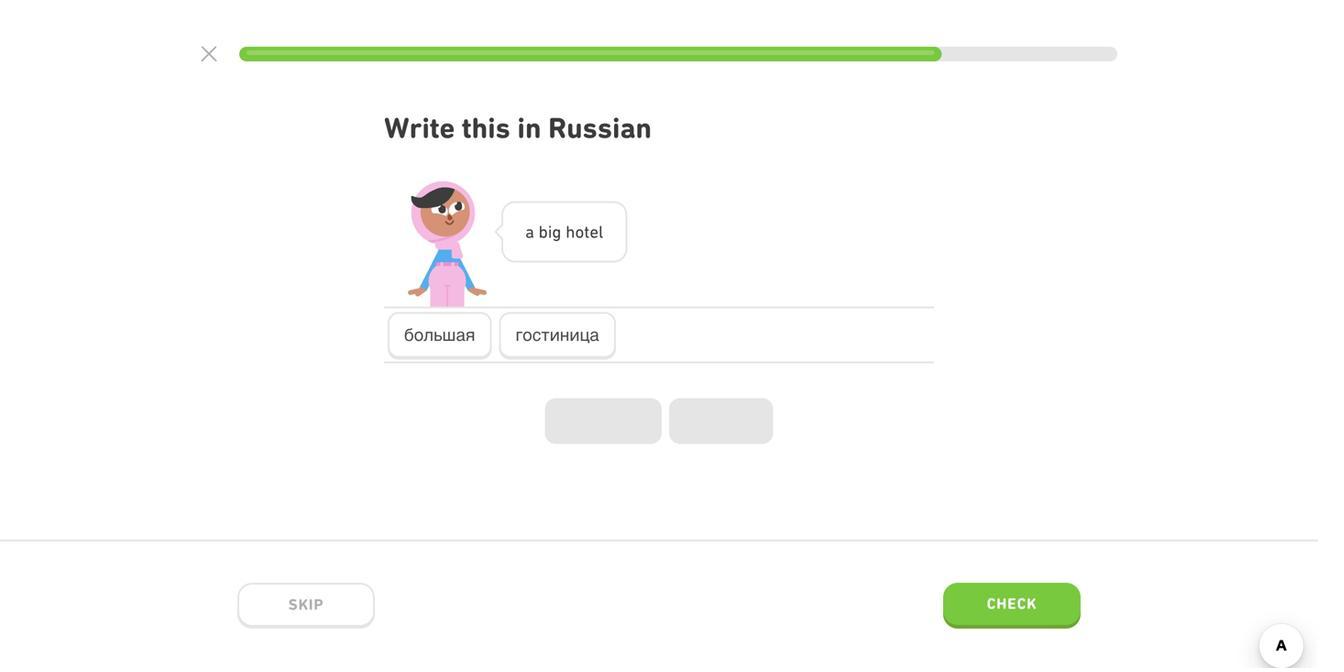 Task type: locate. For each thing, give the bounding box(es) containing it.
гостиница button
[[499, 312, 616, 360]]

h
[[566, 222, 575, 242]]

g
[[552, 222, 562, 242]]

russian
[[548, 111, 652, 145]]

skip button
[[237, 583, 375, 629]]

a b i g
[[525, 222, 562, 242]]

skip
[[288, 596, 324, 614]]

progress bar
[[239, 47, 1118, 61]]

большая
[[404, 325, 475, 345]]

a
[[525, 222, 534, 242]]

in
[[517, 111, 541, 145]]

check
[[987, 595, 1037, 613]]

l
[[599, 222, 604, 242]]

this
[[462, 111, 510, 145]]



Task type: describe. For each thing, give the bounding box(es) containing it.
t
[[584, 222, 590, 242]]

b
[[539, 222, 548, 242]]

гостиница
[[516, 325, 599, 345]]

большая button
[[388, 312, 492, 360]]

write this in russian
[[384, 111, 652, 145]]

o
[[575, 222, 584, 242]]

e
[[590, 222, 599, 242]]

write
[[384, 111, 455, 145]]

h o t e l
[[566, 222, 604, 242]]

check button
[[943, 583, 1081, 629]]

i
[[548, 222, 552, 242]]



Task type: vqa. For each thing, say whether or not it's contained in the screenshot.
"Большая"
yes



